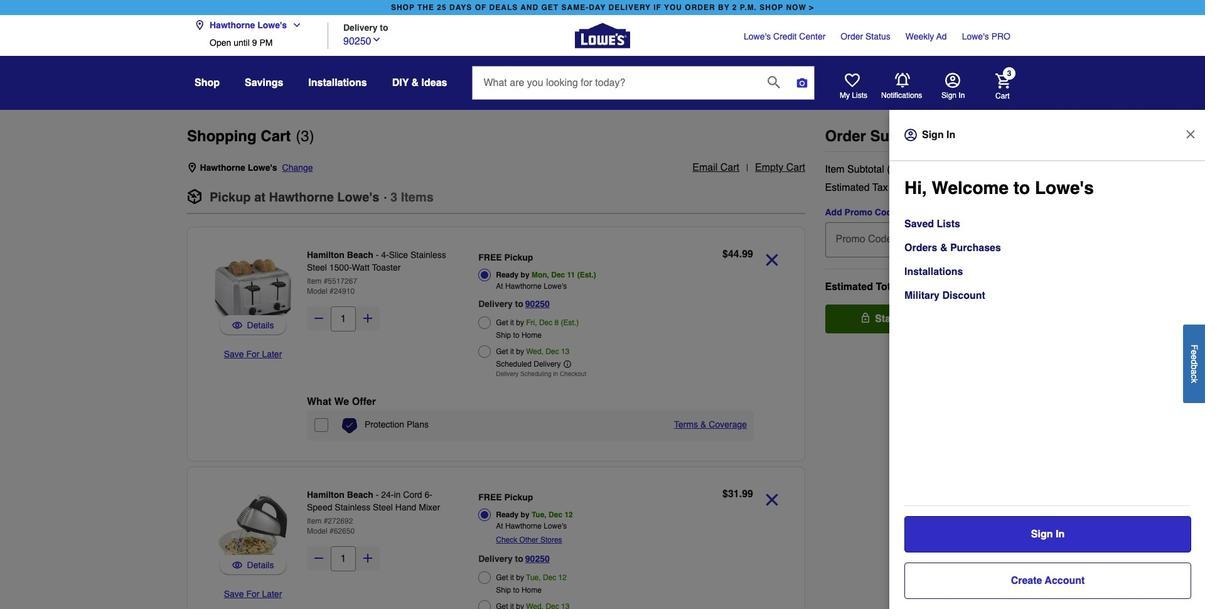 Task type: describe. For each thing, give the bounding box(es) containing it.
add promo code
[[826, 207, 898, 217]]

change
[[282, 163, 313, 173]]

diy & ideas button
[[392, 72, 447, 94]]

weekly ad link
[[906, 30, 948, 43]]

the
[[418, 3, 435, 12]]

f e e d b a c k
[[1190, 344, 1200, 383]]

by for tue, dec 12
[[516, 573, 524, 582]]

quickview image
[[232, 559, 242, 572]]

deals
[[490, 3, 518, 12]]

2 horizontal spatial in
[[1056, 529, 1065, 540]]

center
[[800, 31, 826, 41]]

2 vertical spatial sign in
[[1032, 529, 1065, 540]]

what we offer
[[307, 396, 376, 408]]

check
[[496, 536, 518, 545]]

0 horizontal spatial in
[[947, 129, 956, 141]]

44
[[729, 249, 740, 260]]

savings
[[245, 77, 283, 89]]

save for later button for $ 44 . 99
[[224, 348, 282, 361]]

order summary
[[826, 127, 940, 145]]

lowe's pro link
[[963, 30, 1011, 43]]

hi,
[[905, 178, 928, 198]]

saved lists
[[905, 219, 961, 230]]

coverage
[[709, 420, 747, 430]]

(3)
[[888, 164, 900, 175]]

ready by tue, dec 12
[[496, 511, 573, 519]]

lists for saved lists
[[937, 219, 961, 230]]

. for 31
[[740, 489, 742, 500]]

until
[[234, 38, 250, 48]]

lowe's inside at hawthorne lowe's check other stores
[[544, 522, 567, 531]]

details for $ 44 . 99
[[247, 320, 274, 330]]

90250 for $ 44 . 99
[[526, 299, 550, 309]]

1 e from the top
[[1190, 350, 1200, 355]]

sign inside sign in button
[[942, 91, 957, 100]]

lowe's home improvement notification center image
[[896, 73, 911, 88]]

items
[[401, 190, 434, 205]]

0 vertical spatial tue,
[[532, 511, 547, 519]]

ship to home for $ 44 . 99
[[496, 331, 542, 340]]

secure image
[[861, 313, 871, 323]]

open
[[210, 38, 231, 48]]

4-
[[381, 250, 389, 260]]

cart for shopping cart ( 3 )
[[261, 127, 291, 145]]

d
[[1190, 359, 1200, 364]]

90250 for $ 31 . 99
[[526, 554, 550, 564]]

by up at hawthorne lowe's check other stores
[[521, 511, 530, 519]]

hawthorne inside 'button'
[[210, 20, 255, 30]]

delivery up the installations button at left
[[344, 22, 378, 32]]

by up at hawthorne lowe's
[[521, 271, 530, 279]]

4-slice stainless steel 1500-watt toaster
[[307, 250, 446, 273]]

if
[[654, 3, 662, 12]]

protection plan filled image
[[342, 418, 357, 433]]

ship for $ 44 . 99
[[496, 331, 511, 340]]

home for $ 44 . 99
[[522, 331, 542, 340]]

camera image
[[797, 77, 809, 89]]

add
[[826, 207, 843, 217]]

ship for $ 31 . 99
[[496, 586, 511, 595]]

protection plans
[[365, 420, 429, 430]]

my
[[840, 91, 850, 100]]

#24910
[[330, 287, 355, 296]]

at for at hawthorne lowe's check other stores
[[496, 522, 503, 531]]

days
[[450, 3, 472, 12]]

at hawthorne lowe's check other stores
[[496, 522, 567, 545]]

#272692
[[324, 517, 353, 526]]

chat invite button image
[[1149, 562, 1187, 600]]

stepper number input field with increment and decrement buttons number field for 2nd minus icon from the bottom of the page
[[331, 306, 356, 332]]

& for terms
[[701, 420, 707, 430]]

pickup for $ 31 . 99
[[505, 492, 533, 502]]

order for order status
[[841, 31, 864, 41]]

beach for $ 31 . 99
[[347, 490, 374, 500]]

quickview image
[[232, 319, 242, 332]]

cart for empty cart
[[787, 162, 806, 173]]

get
[[542, 3, 559, 12]]

get it by fri, dec 8 (est.)
[[496, 318, 579, 327]]

hawthorne lowe's button
[[195, 13, 307, 38]]

1 vertical spatial location image
[[187, 163, 197, 173]]

checkout for calculated in checkout
[[976, 184, 1019, 195]]

& for diy
[[412, 77, 419, 89]]

1 horizontal spatial chevron down image
[[371, 34, 382, 44]]

remove item image for $ 31 . 99
[[761, 489, 784, 511]]

hawthorne down mon, on the top of page
[[506, 282, 542, 291]]

f
[[1190, 344, 1200, 350]]

delivery down the 'check'
[[479, 554, 513, 564]]

lowe's credit center link
[[744, 30, 826, 43]]

2 minus image from the top
[[313, 552, 325, 565]]

it for $ 44 . 99
[[511, 318, 514, 327]]

2
[[733, 3, 738, 12]]

2 shop from the left
[[760, 3, 784, 12]]

offer
[[352, 396, 376, 408]]

stores
[[541, 536, 562, 545]]

get for $ 44 . 99
[[496, 318, 508, 327]]

item subtotal (3)
[[826, 164, 900, 175]]

scheduled delivery
[[496, 360, 561, 369]]

home for $ 31 . 99
[[522, 586, 542, 595]]

dec for 12
[[543, 573, 557, 582]]

1 vertical spatial sign in
[[923, 129, 956, 141]]

in for calculated in checkout
[[966, 184, 973, 195]]

plans
[[407, 420, 429, 430]]

2 it from the top
[[511, 347, 514, 356]]

1 vertical spatial (est.)
[[561, 318, 579, 327]]

terms & coverage
[[675, 420, 747, 430]]

- for $ 31 . 99
[[376, 490, 379, 500]]

scheduling
[[521, 370, 552, 377]]

other
[[520, 536, 539, 545]]

military discount
[[905, 290, 986, 301]]

0 vertical spatial pickup
[[210, 190, 251, 205]]

delivery down at hawthorne lowe's
[[479, 299, 513, 309]]

2 get from the top
[[496, 347, 508, 356]]

pm
[[260, 38, 273, 48]]

dec for 8
[[539, 318, 553, 327]]

in inside button
[[959, 91, 966, 100]]

get it by wed, dec 13
[[496, 347, 570, 356]]

lowe's home improvement account image
[[946, 73, 961, 88]]

purchases
[[951, 242, 1002, 254]]

cart for email cart
[[721, 162, 740, 173]]

90250 button for $ 31 . 99
[[526, 551, 550, 567]]

save for later for $ 31 . 99
[[224, 589, 282, 599]]

item #5517267 model #24910
[[307, 277, 357, 296]]

pro
[[992, 31, 1011, 41]]

order status
[[841, 31, 891, 41]]

you
[[665, 3, 683, 12]]

subtotal
[[848, 164, 885, 175]]

toaster
[[372, 263, 401, 273]]

summary
[[871, 127, 940, 145]]

bullet image
[[385, 197, 387, 199]]

f e e d b a c k button
[[1184, 324, 1206, 403]]

details for $ 31 . 99
[[247, 560, 274, 570]]

b
[[1190, 364, 1200, 369]]

k
[[1190, 379, 1200, 383]]

later for $ 31 . 99
[[262, 589, 282, 599]]

stainless inside 4-slice stainless steel 1500-watt toaster
[[411, 250, 446, 260]]

Search Query text field
[[473, 67, 758, 99]]

31
[[729, 489, 740, 500]]

start secure checkout
[[876, 313, 984, 325]]

installations for installations link
[[905, 266, 964, 278]]

by for wed, dec 13
[[516, 347, 524, 356]]

saved lists link
[[905, 217, 961, 232]]

account
[[1045, 575, 1085, 587]]

chevron down image inside hawthorne lowe's 'button'
[[287, 20, 302, 30]]

email cart button
[[693, 160, 740, 175]]

save for later for $ 44 . 99
[[224, 349, 282, 359]]

info image
[[564, 361, 571, 368]]

99 for $ 44 . 99
[[742, 249, 754, 260]]

estimated tax
[[826, 182, 889, 193]]

item #272692 model #62650
[[307, 517, 355, 536]]

hawthorne lowe's change
[[200, 163, 313, 173]]

estimated for estimated tax
[[826, 182, 871, 193]]

save for $ 31 . 99
[[224, 589, 244, 599]]

terms
[[675, 420, 699, 430]]

cart down the lowe's home improvement cart icon
[[996, 91, 1010, 100]]

remove item image for $ 44 . 99
[[761, 249, 784, 271]]

0 vertical spatial (est.)
[[578, 271, 596, 279]]

1 minus image from the top
[[313, 312, 325, 325]]

lists for my lists
[[852, 91, 868, 100]]

ready for $ 44 . 99
[[496, 271, 519, 279]]

ad
[[937, 31, 948, 41]]

0 vertical spatial 12
[[565, 511, 573, 519]]

create
[[1012, 575, 1043, 587]]

6-
[[425, 490, 433, 500]]

at hawthorne lowe's
[[496, 282, 567, 291]]

$ 124
[[982, 281, 1005, 293]]

>
[[810, 3, 815, 12]]

#62650
[[330, 527, 355, 536]]

protection
[[365, 420, 405, 430]]

lowe's home improvement lists image
[[845, 73, 860, 88]]

by for fri, dec 8
[[516, 318, 524, 327]]



Task type: locate. For each thing, give the bounding box(es) containing it.
1 horizontal spatial in
[[554, 370, 558, 377]]

pickup up ready by tue, dec 12
[[505, 492, 533, 502]]

ready up at hawthorne lowe's
[[496, 271, 519, 279]]

1 horizontal spatial installations
[[905, 266, 964, 278]]

2 vertical spatial pickup
[[505, 492, 533, 502]]

1 vertical spatial sign
[[923, 129, 944, 141]]

dec down stores
[[543, 573, 557, 582]]

estimated down 'item subtotal (3)'
[[826, 182, 871, 193]]

3 for 3
[[1008, 69, 1012, 78]]

1 vertical spatial .
[[740, 489, 742, 500]]

1 details from the top
[[247, 320, 274, 330]]

it down the 'check'
[[511, 573, 514, 582]]

2 details from the top
[[247, 560, 274, 570]]

get left fri,
[[496, 318, 508, 327]]

1 horizontal spatial steel
[[373, 502, 393, 512]]

0 vertical spatial order
[[841, 31, 864, 41]]

checkout down discount in the top of the page
[[938, 313, 984, 325]]

cart inside 'button'
[[787, 162, 806, 173]]

cart right "empty"
[[787, 162, 806, 173]]

in
[[959, 91, 966, 100], [947, 129, 956, 141], [1056, 529, 1065, 540]]

3 up change
[[301, 127, 309, 145]]

0 vertical spatial save for later
[[224, 349, 282, 359]]

99 right 31
[[742, 489, 754, 500]]

& right diy
[[412, 77, 419, 89]]

save for later down quickview icon
[[224, 589, 282, 599]]

12 down stores
[[559, 573, 567, 582]]

location image inside hawthorne lowe's 'button'
[[195, 20, 205, 30]]

home down fri,
[[522, 331, 542, 340]]

9
[[252, 38, 257, 48]]

day
[[589, 3, 606, 12]]

& inside diy & ideas button
[[412, 77, 419, 89]]

plus image for the stepper number input field with increment and decrement buttons number field for 2nd minus icon from the bottom of the page
[[362, 312, 374, 325]]

2 plus image from the top
[[362, 552, 374, 565]]

1 vertical spatial free
[[479, 492, 502, 502]]

0 vertical spatial home
[[522, 331, 542, 340]]

cart left (
[[261, 127, 291, 145]]

delivery scheduling in checkout
[[496, 370, 587, 377]]

0 vertical spatial remove item image
[[761, 249, 784, 271]]

2 later from the top
[[262, 589, 282, 599]]

1 stepper number input field with increment and decrement buttons number field from the top
[[331, 306, 356, 332]]

hawthorne up open until 9 pm
[[210, 20, 255, 30]]

ship to home down get it by tue, dec 12
[[496, 586, 542, 595]]

1 vertical spatial pickup
[[505, 252, 533, 263]]

1 horizontal spatial stainless
[[411, 250, 446, 260]]

delivery to 90250 for $ 31 . 99
[[479, 554, 550, 564]]

dec for 13
[[546, 347, 559, 356]]

.
[[740, 249, 742, 260], [740, 489, 742, 500]]

sign up "create account"
[[1032, 529, 1054, 540]]

ready for $ 31 . 99
[[496, 511, 519, 519]]

1 vertical spatial hamilton
[[307, 490, 345, 500]]

it up scheduled
[[511, 347, 514, 356]]

in right summary
[[947, 129, 956, 141]]

dec up stores
[[549, 511, 563, 519]]

1 vertical spatial at
[[496, 522, 503, 531]]

in inside 24-in cord 6- speed stainless steel hand mixer
[[394, 490, 401, 500]]

save for later down quickview image
[[224, 349, 282, 359]]

shop left the the
[[391, 3, 415, 12]]

shop the 25 days of deals and get same-day delivery if you order by 2 p.m. shop now >
[[391, 3, 815, 12]]

1 horizontal spatial lists
[[937, 219, 961, 230]]

stainless inside 24-in cord 6- speed stainless steel hand mixer
[[335, 502, 371, 512]]

orders & purchases link
[[905, 241, 1002, 256]]

1 99 from the top
[[742, 249, 754, 260]]

weekly
[[906, 31, 935, 41]]

hamilton for $ 44 . 99
[[307, 250, 345, 260]]

2 at from the top
[[496, 522, 503, 531]]

1 vertical spatial chevron down image
[[371, 34, 382, 44]]

1 hamilton from the top
[[307, 250, 345, 260]]

1 vertical spatial in
[[554, 370, 558, 377]]

0 vertical spatial 3
[[1008, 69, 1012, 78]]

model left #24910
[[307, 287, 328, 296]]

0 vertical spatial ship
[[496, 331, 511, 340]]

0 vertical spatial sign in
[[942, 91, 966, 100]]

0 vertical spatial at
[[496, 282, 503, 291]]

order
[[685, 3, 716, 12]]

hawthorne inside at hawthorne lowe's check other stores
[[506, 522, 542, 531]]

2 hamilton beach - from the top
[[307, 490, 381, 500]]

1 horizontal spatial shop
[[760, 3, 784, 12]]

delivery to 90250
[[479, 299, 550, 309], [479, 554, 550, 564]]

2 99 from the top
[[742, 489, 754, 500]]

plus image down 24-in cord 6- speed stainless steel hand mixer
[[362, 552, 374, 565]]

for for $ 44 . 99
[[247, 349, 260, 359]]

1 vertical spatial lists
[[937, 219, 961, 230]]

ship to home for $ 31 . 99
[[496, 586, 542, 595]]

discount
[[943, 290, 986, 301]]

2 vertical spatial 90250 button
[[526, 551, 550, 567]]

1 save for later from the top
[[224, 349, 282, 359]]

details right quickview icon
[[247, 560, 274, 570]]

estimated
[[826, 182, 871, 193], [826, 281, 874, 293]]

2 model from the top
[[307, 527, 328, 536]]

option group for $ 31 . 99
[[479, 489, 653, 609]]

0 vertical spatial stepper number input field with increment and decrement buttons number field
[[331, 306, 356, 332]]

0 horizontal spatial 3
[[301, 127, 309, 145]]

stainless
[[411, 250, 446, 260], [335, 502, 371, 512]]

open until 9 pm
[[210, 38, 273, 48]]

3 it from the top
[[511, 573, 514, 582]]

option group
[[479, 249, 653, 381], [479, 489, 653, 609]]

sign down lowe's home improvement account image at the top
[[942, 91, 957, 100]]

0 vertical spatial 90250
[[344, 35, 371, 47]]

2 e from the top
[[1190, 355, 1200, 359]]

pickup image
[[187, 189, 202, 204]]

delivery
[[609, 3, 651, 12]]

for down 24-in cord 6-speed stainless steel hand mixer image
[[247, 589, 260, 599]]

&
[[412, 77, 419, 89], [941, 242, 948, 254], [701, 420, 707, 430]]

1 vertical spatial 12
[[559, 573, 567, 582]]

1 vertical spatial checkout
[[938, 313, 984, 325]]

hi, welcome to lowe's
[[905, 178, 1095, 198]]

create account link
[[905, 563, 1192, 599]]

hamilton
[[307, 250, 345, 260], [307, 490, 345, 500]]

13
[[562, 347, 570, 356]]

get for $ 31 . 99
[[496, 573, 508, 582]]

0 vertical spatial ready
[[496, 271, 519, 279]]

2 estimated from the top
[[826, 281, 874, 293]]

1 vertical spatial details
[[247, 560, 274, 570]]

$ for $ 124
[[982, 281, 988, 293]]

0 vertical spatial in
[[966, 184, 973, 195]]

in for 24-in cord 6- speed stainless steel hand mixer
[[394, 490, 401, 500]]

2 option group from the top
[[479, 489, 653, 609]]

item left #5517267
[[307, 277, 322, 286]]

0 vertical spatial lists
[[852, 91, 868, 100]]

e
[[1190, 350, 1200, 355], [1190, 355, 1200, 359]]

save down quickview image
[[224, 349, 244, 359]]

lowe's home improvement cart image
[[996, 73, 1011, 88]]

it for $ 31 . 99
[[511, 573, 514, 582]]

1 at from the top
[[496, 282, 503, 291]]

in down lowe's home improvement account image at the top
[[959, 91, 966, 100]]

1 vertical spatial $
[[982, 281, 988, 293]]

minus image
[[313, 312, 325, 325], [313, 552, 325, 565]]

0 horizontal spatial &
[[412, 77, 419, 89]]

at
[[254, 190, 266, 205]]

2 free pickup from the top
[[479, 492, 533, 502]]

& right terms
[[701, 420, 707, 430]]

1 save for later button from the top
[[224, 348, 282, 361]]

2 delivery to 90250 from the top
[[479, 554, 550, 564]]

dec left 13
[[546, 347, 559, 356]]

3 items
[[391, 190, 434, 205]]

checkout inside button
[[938, 313, 984, 325]]

remove item image
[[761, 249, 784, 271], [761, 489, 784, 511]]

sign in up "create account"
[[1032, 529, 1065, 540]]

hamilton for $ 31 . 99
[[307, 490, 345, 500]]

Stepper number input field with increment and decrement buttons number field
[[331, 306, 356, 332], [331, 546, 356, 572]]

90250
[[344, 35, 371, 47], [526, 299, 550, 309], [526, 554, 550, 564]]

orders
[[905, 242, 938, 254]]

0 vertical spatial free pickup
[[479, 252, 533, 263]]

1 vertical spatial ship
[[496, 586, 511, 595]]

save
[[224, 349, 244, 359], [224, 589, 244, 599]]

stepper number input field with increment and decrement buttons number field for 2nd minus icon from the top of the page
[[331, 546, 356, 572]]

ship to home
[[496, 331, 542, 340], [496, 586, 542, 595]]

1 estimated from the top
[[826, 182, 871, 193]]

save for later button down quickview image
[[224, 348, 282, 361]]

2 beach from the top
[[347, 490, 374, 500]]

90250 inside button
[[344, 35, 371, 47]]

2 - from the top
[[376, 490, 379, 500]]

my lists
[[840, 91, 868, 100]]

by left fri,
[[516, 318, 524, 327]]

1 horizontal spatial in
[[959, 91, 966, 100]]

1 vertical spatial 3
[[301, 127, 309, 145]]

military
[[905, 290, 940, 301]]

installations up military discount link
[[905, 266, 964, 278]]

beach up watt
[[347, 250, 374, 260]]

model for $ 44 . 99
[[307, 287, 328, 296]]

steel
[[307, 263, 327, 273], [373, 502, 393, 512]]

#5517267
[[324, 277, 357, 286]]

0 horizontal spatial steel
[[307, 263, 327, 273]]

pickup at hawthorne lowe's
[[210, 190, 380, 205]]

0 horizontal spatial lists
[[852, 91, 868, 100]]

shop right p.m.
[[760, 3, 784, 12]]

e up b
[[1190, 355, 1200, 359]]

stepper number input field with increment and decrement buttons number field down #24910
[[331, 306, 356, 332]]

watt
[[352, 263, 370, 273]]

lowe's inside 'button'
[[258, 20, 287, 30]]

by
[[521, 271, 530, 279], [516, 318, 524, 327], [516, 347, 524, 356], [521, 511, 530, 519], [516, 573, 524, 582]]

1 vertical spatial beach
[[347, 490, 374, 500]]

0 vertical spatial stainless
[[411, 250, 446, 260]]

in
[[966, 184, 973, 195], [554, 370, 558, 377], [394, 490, 401, 500]]

2 vertical spatial sign
[[1032, 529, 1054, 540]]

free
[[479, 252, 502, 263], [479, 492, 502, 502]]

free for $ 31 . 99
[[479, 492, 502, 502]]

1 for from the top
[[247, 349, 260, 359]]

1 vertical spatial it
[[511, 347, 514, 356]]

1 ship to home from the top
[[496, 331, 542, 340]]

delivery to 90250 for $ 44 . 99
[[479, 299, 550, 309]]

1 . from the top
[[740, 249, 742, 260]]

1 vertical spatial save for later button
[[224, 588, 282, 600]]

0 vertical spatial sign
[[942, 91, 957, 100]]

mixer
[[419, 502, 441, 512]]

2 ship from the top
[[496, 586, 511, 595]]

in right scheduling
[[554, 370, 558, 377]]

1 vertical spatial later
[[262, 589, 282, 599]]

beach for $ 44 . 99
[[347, 250, 374, 260]]

24-in cord 6- speed stainless steel hand mixer
[[307, 490, 441, 512]]

notifications
[[882, 91, 923, 100]]

$ for $ 31 . 99
[[723, 489, 729, 500]]

cart inside button
[[721, 162, 740, 173]]

3 get from the top
[[496, 573, 508, 582]]

p.m.
[[740, 3, 757, 12]]

orders & purchases
[[905, 242, 1002, 254]]

0 vertical spatial in
[[959, 91, 966, 100]]

0 vertical spatial delivery to 90250
[[479, 299, 550, 309]]

& inside orders & purchases link
[[941, 242, 948, 254]]

0 vertical spatial 90250 button
[[344, 32, 382, 49]]

2 horizontal spatial in
[[966, 184, 973, 195]]

steel inside 24-in cord 6- speed stainless steel hand mixer
[[373, 502, 393, 512]]

None search field
[[473, 66, 816, 111]]

hawthorne down shopping
[[200, 163, 245, 173]]

1 option group from the top
[[479, 249, 653, 381]]

checkout right calculated
[[976, 184, 1019, 195]]

2 save for later from the top
[[224, 589, 282, 599]]

1 vertical spatial tue,
[[526, 573, 541, 582]]

2 vertical spatial item
[[307, 517, 322, 526]]

- for $ 44 . 99
[[376, 250, 379, 260]]

free pickup for $ 31 . 99
[[479, 492, 533, 502]]

steel inside 4-slice stainless steel 1500-watt toaster
[[307, 263, 327, 273]]

dec left 11
[[552, 271, 565, 279]]

speed
[[307, 502, 333, 512]]

2 vertical spatial it
[[511, 573, 514, 582]]

1 model from the top
[[307, 287, 328, 296]]

1 it from the top
[[511, 318, 514, 327]]

0 horizontal spatial in
[[394, 490, 401, 500]]

1 hamilton beach - from the top
[[307, 250, 381, 260]]

24-in cord 6-speed stainless steel hand mixer image
[[208, 487, 298, 578]]

90250 button up get it by tue, dec 12
[[526, 551, 550, 567]]

free up the 'check'
[[479, 492, 502, 502]]

delivery
[[344, 22, 378, 32], [479, 299, 513, 309], [534, 360, 561, 369], [496, 370, 519, 377], [479, 554, 513, 564]]

1 shop from the left
[[391, 3, 415, 12]]

(est.) right 11
[[578, 271, 596, 279]]

0 vertical spatial hamilton
[[307, 250, 345, 260]]

email
[[693, 162, 718, 173]]

1 vertical spatial item
[[307, 277, 322, 286]]

steel left 1500-
[[307, 263, 327, 273]]

diy & ideas
[[392, 77, 447, 89]]

90250 button
[[344, 32, 382, 49], [526, 296, 550, 312], [526, 551, 550, 567]]

delivery to 90250 down the 'check'
[[479, 554, 550, 564]]

1 vertical spatial save
[[224, 589, 244, 599]]

0 vertical spatial plus image
[[362, 312, 374, 325]]

model down #272692
[[307, 527, 328, 536]]

and
[[521, 3, 539, 12]]

later for $ 44 . 99
[[262, 349, 282, 359]]

0 vertical spatial steel
[[307, 263, 327, 273]]

2 vertical spatial 3
[[391, 190, 398, 205]]

estimated total
[[826, 281, 900, 293]]

0 vertical spatial .
[[740, 249, 742, 260]]

chevron down image
[[287, 20, 302, 30], [371, 34, 382, 44]]

stainless up #272692
[[335, 502, 371, 512]]

diy
[[392, 77, 409, 89]]

pickup for $ 44 . 99
[[505, 252, 533, 263]]

0 vertical spatial location image
[[195, 20, 205, 30]]

$ for $ 44 . 99
[[723, 249, 729, 260]]

90250 button for $ 44 . 99
[[526, 296, 550, 312]]

1 vertical spatial stainless
[[335, 502, 371, 512]]

free for $ 44 . 99
[[479, 252, 502, 263]]

lowe's credit center
[[744, 31, 826, 41]]

2 vertical spatial in
[[394, 490, 401, 500]]

item inside item #5517267 model #24910
[[307, 277, 322, 286]]

2 ship to home from the top
[[496, 586, 542, 595]]

order for order summary
[[826, 127, 867, 145]]

for for $ 31 . 99
[[247, 589, 260, 599]]

model inside item #272692 model #62650
[[307, 527, 328, 536]]

0 vertical spatial beach
[[347, 250, 374, 260]]

1 save from the top
[[224, 349, 244, 359]]

& inside terms & coverage button
[[701, 420, 707, 430]]

to
[[380, 22, 389, 32], [1014, 178, 1031, 198], [515, 299, 524, 309], [513, 331, 520, 340], [515, 554, 524, 564], [513, 586, 520, 595]]

1 home from the top
[[522, 331, 542, 340]]

model
[[307, 287, 328, 296], [307, 527, 328, 536]]

1 vertical spatial -
[[376, 490, 379, 500]]

steel down 24-
[[373, 502, 393, 512]]

ship down get it by tue, dec 12
[[496, 586, 511, 595]]

save for later
[[224, 349, 282, 359], [224, 589, 282, 599]]

hamilton beach - for $ 44 . 99
[[307, 250, 381, 260]]

location image up pickup image
[[187, 163, 197, 173]]

1 - from the top
[[376, 250, 379, 260]]

hawthorne down change
[[269, 190, 334, 205]]

0 horizontal spatial stainless
[[335, 502, 371, 512]]

& for orders
[[941, 242, 948, 254]]

1 remove item image from the top
[[761, 249, 784, 271]]

1 beach from the top
[[347, 250, 374, 260]]

sign
[[942, 91, 957, 100], [923, 129, 944, 141], [1032, 529, 1054, 540]]

at inside at hawthorne lowe's check other stores
[[496, 522, 503, 531]]

order up 'item subtotal (3)'
[[826, 127, 867, 145]]

hamilton beach - for $ 31 . 99
[[307, 490, 381, 500]]

1 ready from the top
[[496, 271, 519, 279]]

item
[[826, 164, 845, 175], [307, 277, 322, 286], [307, 517, 322, 526]]

hamilton beach - up #272692
[[307, 490, 381, 500]]

hawthorne up other
[[506, 522, 542, 531]]

free pickup for $ 44 . 99
[[479, 252, 533, 263]]

home down get it by tue, dec 12
[[522, 586, 542, 595]]

2 remove item image from the top
[[761, 489, 784, 511]]

change link
[[282, 161, 313, 174]]

at for at hawthorne lowe's
[[496, 282, 503, 291]]

hamilton beach - up 1500-
[[307, 250, 381, 260]]

2 vertical spatial checkout
[[560, 370, 587, 377]]

0 vertical spatial save for later button
[[224, 348, 282, 361]]

in right calculated
[[966, 184, 973, 195]]

lists inside saved lists link
[[937, 219, 961, 230]]

installations for the installations button at left
[[309, 77, 367, 89]]

1500-
[[330, 263, 352, 273]]

same-
[[562, 3, 589, 12]]

1 free pickup from the top
[[479, 252, 533, 263]]

free up at hawthorne lowe's
[[479, 252, 502, 263]]

close image
[[1185, 128, 1198, 141]]

& right orders
[[941, 242, 948, 254]]

search image
[[768, 76, 781, 88]]

2 vertical spatial $
[[723, 489, 729, 500]]

0 vertical spatial ship to home
[[496, 331, 542, 340]]

delivery down scheduled
[[496, 370, 519, 377]]

sign inside sign in link
[[1032, 529, 1054, 540]]

0 vertical spatial hamilton beach -
[[307, 250, 381, 260]]

checkout for start secure checkout
[[938, 313, 984, 325]]

get up scheduled
[[496, 347, 508, 356]]

1 delivery to 90250 from the top
[[479, 299, 550, 309]]

1 vertical spatial get
[[496, 347, 508, 356]]

99 right 44 at top right
[[742, 249, 754, 260]]

item inside item #272692 model #62650
[[307, 517, 322, 526]]

25
[[437, 3, 447, 12]]

installations up )
[[309, 77, 367, 89]]

4-slice stainless steel 1500-watt toaster image
[[208, 247, 298, 338]]

calculated
[[915, 184, 963, 195]]

remove item image right $ 44 . 99
[[761, 249, 784, 271]]

remove item image right $ 31 . 99
[[761, 489, 784, 511]]

1 ship from the top
[[496, 331, 511, 340]]

pickup up mon, on the top of page
[[505, 252, 533, 263]]

2 save for later button from the top
[[224, 588, 282, 600]]

90250 down the delivery to
[[344, 35, 371, 47]]

tue, up at hawthorne lowe's check other stores
[[532, 511, 547, 519]]

it
[[511, 318, 514, 327], [511, 347, 514, 356], [511, 573, 514, 582]]

code
[[876, 207, 898, 217]]

1 later from the top
[[262, 349, 282, 359]]

home
[[522, 331, 542, 340], [522, 586, 542, 595]]

ship up scheduled
[[496, 331, 511, 340]]

2 . from the top
[[740, 489, 742, 500]]

credit
[[774, 31, 797, 41]]

1 get from the top
[[496, 318, 508, 327]]

0 vertical spatial -
[[376, 250, 379, 260]]

beach left 24-
[[347, 490, 374, 500]]

sign in
[[942, 91, 966, 100], [923, 129, 956, 141], [1032, 529, 1065, 540]]

3 for 3 items
[[391, 190, 398, 205]]

-
[[376, 250, 379, 260], [376, 490, 379, 500]]

1 vertical spatial order
[[826, 127, 867, 145]]

free pickup up ready by tue, dec 12
[[479, 492, 533, 502]]

1 free from the top
[[479, 252, 502, 263]]

save for $ 44 . 99
[[224, 349, 244, 359]]

ready up the 'check'
[[496, 511, 519, 519]]

hamilton up 1500-
[[307, 250, 345, 260]]

free pickup
[[479, 252, 533, 263], [479, 492, 533, 502]]

it left fri,
[[511, 318, 514, 327]]

total
[[877, 281, 900, 293]]

shop
[[195, 77, 220, 89]]

estimated up secure icon
[[826, 281, 874, 293]]

minus image down item #5517267 model #24910
[[313, 312, 325, 325]]

plus image down watt
[[362, 312, 374, 325]]

delivery up delivery scheduling in checkout
[[534, 360, 561, 369]]

1 vertical spatial installations
[[905, 266, 964, 278]]

lists up orders & purchases link
[[937, 219, 961, 230]]

2 horizontal spatial 3
[[1008, 69, 1012, 78]]

save for later button for $ 31 . 99
[[224, 588, 282, 600]]

order
[[841, 31, 864, 41], [826, 127, 867, 145]]

location image
[[195, 20, 205, 30], [187, 163, 197, 173]]

pickup left at
[[210, 190, 251, 205]]

90250 button up the installations button at left
[[344, 32, 382, 49]]

0 vertical spatial details
[[247, 320, 274, 330]]

2 ready from the top
[[496, 511, 519, 519]]

tue,
[[532, 511, 547, 519], [526, 573, 541, 582]]

1 vertical spatial in
[[947, 129, 956, 141]]

1 vertical spatial hamilton beach -
[[307, 490, 381, 500]]

item down speed
[[307, 517, 322, 526]]

2 stepper number input field with increment and decrement buttons number field from the top
[[331, 546, 356, 572]]

sign down notifications
[[923, 129, 944, 141]]

1 vertical spatial delivery to 90250
[[479, 554, 550, 564]]

item for item subtotal (3)
[[826, 164, 845, 175]]

0 vertical spatial get
[[496, 318, 508, 327]]

get down the 'check'
[[496, 573, 508, 582]]

. for 44
[[740, 249, 742, 260]]

- left 24-
[[376, 490, 379, 500]]

what
[[307, 396, 332, 408]]

1 horizontal spatial 3
[[391, 190, 398, 205]]

1 vertical spatial plus image
[[362, 552, 374, 565]]

2 hamilton from the top
[[307, 490, 345, 500]]

2 vertical spatial get
[[496, 573, 508, 582]]

installations link
[[905, 264, 964, 279]]

(est.) right 8
[[561, 318, 579, 327]]

item for item #5517267 model #24910
[[307, 277, 322, 286]]

0 vertical spatial option group
[[479, 249, 653, 381]]

1 vertical spatial home
[[522, 586, 542, 595]]

ready
[[496, 271, 519, 279], [496, 511, 519, 519]]

0 vertical spatial $
[[723, 249, 729, 260]]

order status link
[[841, 30, 891, 43]]

0 vertical spatial later
[[262, 349, 282, 359]]

empty cart
[[756, 162, 806, 173]]

order left status
[[841, 31, 864, 41]]

1 vertical spatial ready
[[496, 511, 519, 519]]

hand
[[396, 502, 417, 512]]

item for item #272692 model #62650
[[307, 517, 322, 526]]

lists inside my lists link
[[852, 91, 868, 100]]

1 vertical spatial estimated
[[826, 281, 874, 293]]

0 vertical spatial free
[[479, 252, 502, 263]]

2 free from the top
[[479, 492, 502, 502]]

90250 button down at hawthorne lowe's
[[526, 296, 550, 312]]

12 up at hawthorne lowe's check other stores
[[565, 511, 573, 519]]

2 save from the top
[[224, 589, 244, 599]]

1 plus image from the top
[[362, 312, 374, 325]]

99 for $ 31 . 99
[[742, 489, 754, 500]]

plus image for the stepper number input field with increment and decrement buttons number field associated with 2nd minus icon from the top of the page
[[362, 552, 374, 565]]

1 vertical spatial steel
[[373, 502, 393, 512]]

option group for $ 44 . 99
[[479, 249, 653, 381]]

0 vertical spatial 99
[[742, 249, 754, 260]]

estimated for estimated total
[[826, 281, 874, 293]]

2 for from the top
[[247, 589, 260, 599]]

0 horizontal spatial installations
[[309, 77, 367, 89]]

lowe's home improvement logo image
[[575, 8, 631, 63]]

model for $ 31 . 99
[[307, 527, 328, 536]]

delivery to
[[344, 22, 389, 32]]

3 right 'bullet' icon
[[391, 190, 398, 205]]

model inside item #5517267 model #24910
[[307, 287, 328, 296]]

2 home from the top
[[522, 586, 542, 595]]

plus image
[[362, 312, 374, 325], [362, 552, 374, 565]]



Task type: vqa. For each thing, say whether or not it's contained in the screenshot.
the "Wreaths" inside Valentine'S Day Wreaths
no



